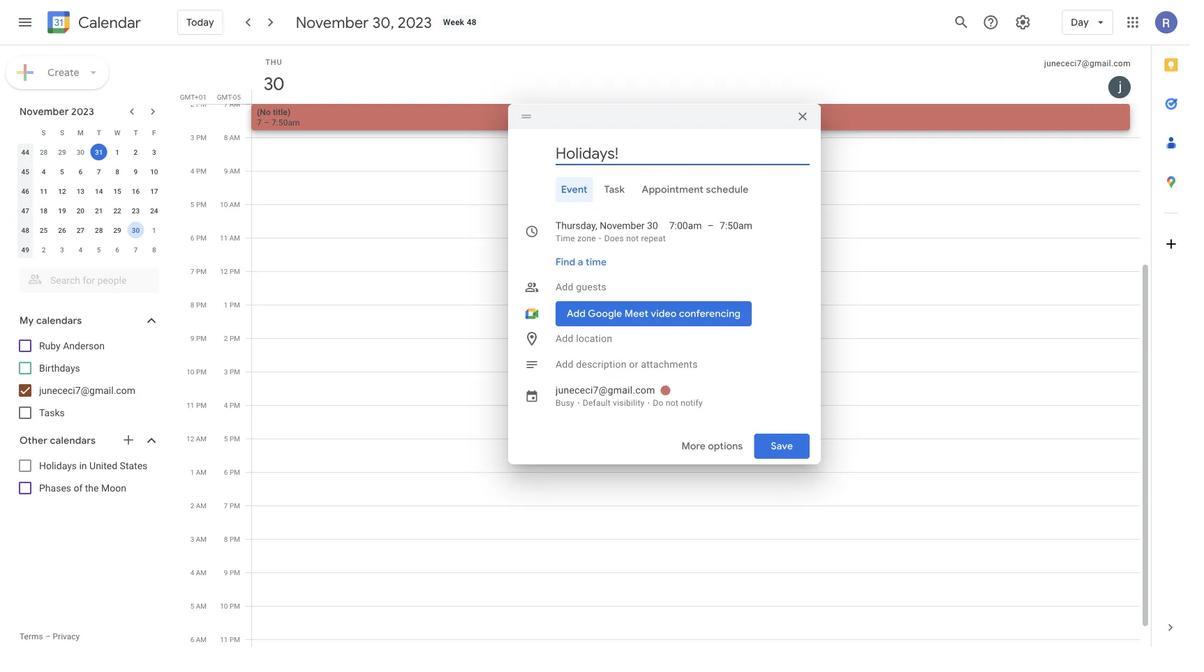 Task type: locate. For each thing, give the bounding box(es) containing it.
1 horizontal spatial 2023
[[398, 13, 432, 32]]

– inside (no title) 7 – 7:50am
[[264, 118, 269, 127]]

2
[[190, 100, 194, 108], [134, 148, 138, 156], [42, 246, 46, 254], [224, 334, 228, 343], [190, 502, 194, 510]]

30 inside "element"
[[77, 148, 84, 156]]

8 up 15 element
[[115, 168, 119, 176]]

m
[[77, 128, 84, 137]]

row
[[16, 123, 163, 142], [16, 142, 163, 162], [16, 162, 163, 181], [16, 181, 163, 201], [16, 201, 163, 221], [16, 221, 163, 240], [16, 240, 163, 260]]

12 pm
[[220, 267, 240, 276]]

– right terms
[[45, 632, 51, 642]]

am for 6 am
[[196, 636, 207, 644]]

1 vertical spatial 2 pm
[[224, 334, 240, 343]]

9 am
[[224, 167, 240, 175]]

– for 7:00am – 7:50am
[[707, 220, 714, 232]]

12
[[58, 187, 66, 195], [220, 267, 228, 276], [186, 435, 194, 443]]

am for 2 am
[[196, 502, 207, 510]]

1 horizontal spatial t
[[134, 128, 138, 137]]

s left m at the top of page
[[60, 128, 64, 137]]

2 horizontal spatial 12
[[220, 267, 228, 276]]

0 vertical spatial 7 pm
[[190, 267, 207, 276]]

5 down october 29 element at the left top
[[60, 168, 64, 176]]

zone
[[577, 234, 596, 244]]

1 vertical spatial 6 pm
[[224, 468, 240, 477]]

– right 7:00am
[[707, 220, 714, 232]]

2023 up m at the top of page
[[71, 105, 94, 118]]

(no title) 7 – 7:50am
[[257, 107, 300, 127]]

5 row from the top
[[16, 201, 163, 221]]

1 vertical spatial –
[[707, 220, 714, 232]]

appointment schedule
[[642, 184, 749, 196]]

my calendars button
[[3, 310, 173, 332]]

0 vertical spatial not
[[626, 234, 639, 244]]

1 vertical spatial 48
[[21, 226, 29, 235]]

7 pm left 12 pm
[[190, 267, 207, 276]]

0 horizontal spatial 9 pm
[[190, 334, 207, 343]]

am up 12 pm
[[229, 234, 240, 242]]

find a time
[[556, 256, 607, 269]]

8 pm left "1 pm"
[[190, 301, 207, 309]]

1 inside 'element'
[[152, 226, 156, 235]]

1 right 31 cell
[[115, 148, 119, 156]]

1 horizontal spatial 3 pm
[[224, 368, 240, 376]]

1 horizontal spatial tab list
[[1152, 45, 1190, 609]]

to element
[[707, 219, 714, 233]]

1 horizontal spatial 11 pm
[[220, 636, 240, 644]]

am left (no on the top left of the page
[[229, 100, 240, 108]]

10 pm up the 12 am
[[187, 368, 207, 376]]

am down "8 am"
[[229, 167, 240, 175]]

0 horizontal spatial 3 pm
[[190, 133, 207, 142]]

am up 4 am
[[196, 535, 207, 544]]

12 element
[[54, 183, 70, 200]]

0 horizontal spatial s
[[42, 128, 46, 137]]

11 inside 'element'
[[40, 187, 48, 195]]

– for terms – privacy
[[45, 632, 51, 642]]

pm
[[196, 100, 207, 108], [196, 133, 207, 142], [196, 167, 207, 175], [196, 200, 207, 209], [196, 234, 207, 242], [196, 267, 207, 276], [230, 267, 240, 276], [196, 301, 207, 309], [230, 301, 240, 309], [196, 334, 207, 343], [230, 334, 240, 343], [196, 368, 207, 376], [230, 368, 240, 376], [196, 401, 207, 410], [230, 401, 240, 410], [230, 435, 240, 443], [230, 468, 240, 477], [230, 502, 240, 510], [230, 535, 240, 544], [230, 569, 240, 577], [230, 602, 240, 611], [230, 636, 240, 644]]

1 horizontal spatial 12
[[186, 435, 194, 443]]

gmt-05
[[217, 93, 241, 101]]

0 horizontal spatial junececi7@gmail.com
[[39, 385, 135, 396]]

30
[[263, 72, 283, 95], [77, 148, 84, 156], [647, 220, 658, 232], [132, 226, 140, 235]]

add down add location
[[556, 359, 574, 371]]

7:50am
[[272, 118, 300, 127], [720, 220, 752, 232]]

3 pm down "1 pm"
[[224, 368, 240, 376]]

2 pm down "1 pm"
[[224, 334, 240, 343]]

0 horizontal spatial 12
[[58, 187, 66, 195]]

row group inside november 2023 grid
[[16, 142, 163, 260]]

calendars
[[36, 315, 82, 327], [50, 435, 96, 447]]

1 down 12 pm
[[224, 301, 228, 309]]

2 horizontal spatial junececi7@gmail.com
[[1044, 59, 1131, 68]]

2023
[[398, 13, 432, 32], [71, 105, 94, 118]]

12 inside 12 element
[[58, 187, 66, 195]]

4 inside december 4 element
[[79, 246, 82, 254]]

2 vertical spatial 12
[[186, 435, 194, 443]]

21 element
[[91, 202, 107, 219]]

27 element
[[72, 222, 89, 239]]

find
[[556, 256, 575, 269]]

6 down october 30 "element"
[[79, 168, 82, 176]]

29 for 29 element
[[113, 226, 121, 235]]

9 inside november 2023 grid
[[134, 168, 138, 176]]

–
[[264, 118, 269, 127], [707, 220, 714, 232], [45, 632, 51, 642]]

not right does
[[626, 234, 639, 244]]

3 right f
[[190, 133, 194, 142]]

11 right the 46
[[40, 187, 48, 195]]

0 horizontal spatial –
[[45, 632, 51, 642]]

2 right october 31, today element
[[134, 148, 138, 156]]

4 pm
[[190, 167, 207, 175], [224, 401, 240, 410]]

1 vertical spatial add
[[556, 333, 574, 345]]

calendar
[[78, 13, 141, 32]]

1 vertical spatial 7 pm
[[224, 502, 240, 510]]

3 add from the top
[[556, 359, 574, 371]]

31 cell
[[90, 142, 108, 162]]

7:50am down title)
[[272, 118, 300, 127]]

0 horizontal spatial 28
[[40, 148, 48, 156]]

– down (no on the top left of the page
[[264, 118, 269, 127]]

30 right 29 element
[[132, 226, 140, 235]]

2 am
[[190, 502, 207, 510]]

1 vertical spatial 5 pm
[[224, 435, 240, 443]]

26
[[58, 226, 66, 235]]

8 pm right 3 am
[[224, 535, 240, 544]]

1 right the 30 element
[[152, 226, 156, 235]]

7 down (no on the top left of the page
[[257, 118, 262, 127]]

0 horizontal spatial 6 pm
[[190, 234, 207, 242]]

11 up the 12 am
[[187, 401, 194, 410]]

title)
[[273, 107, 291, 117]]

12 for 12 am
[[186, 435, 194, 443]]

(no
[[257, 107, 271, 117]]

6 pm left the "11 am"
[[190, 234, 207, 242]]

description
[[576, 359, 627, 371]]

october 31, today element
[[91, 144, 107, 161]]

1 vertical spatial 3 pm
[[224, 368, 240, 376]]

2 pm left gmt-
[[190, 100, 207, 108]]

5 pm left 10 am
[[190, 200, 207, 209]]

thursday, november 30 element
[[258, 68, 290, 100]]

49
[[21, 246, 29, 254]]

december 8 element
[[146, 242, 163, 258]]

6 pm right 1 am
[[224, 468, 240, 477]]

1 horizontal spatial november
[[296, 13, 369, 32]]

0 vertical spatial –
[[264, 118, 269, 127]]

row containing 45
[[16, 162, 163, 181]]

junececi7@gmail.com
[[1044, 59, 1131, 68], [39, 385, 135, 396], [556, 385, 655, 396]]

0 vertical spatial 29
[[58, 148, 66, 156]]

task button
[[599, 177, 631, 202]]

4 row from the top
[[16, 181, 163, 201]]

30 grid
[[179, 45, 1151, 648]]

28 for october 28 element
[[40, 148, 48, 156]]

calendars for other calendars
[[50, 435, 96, 447]]

7 left 05
[[224, 100, 228, 108]]

1 horizontal spatial 10 pm
[[220, 602, 240, 611]]

0 horizontal spatial 10 pm
[[187, 368, 207, 376]]

1 horizontal spatial 29
[[113, 226, 121, 235]]

calendars for my calendars
[[36, 315, 82, 327]]

5 right the 12 am
[[224, 435, 228, 443]]

t left "w"
[[97, 128, 101, 137]]

6 row from the top
[[16, 221, 163, 240]]

row group
[[16, 142, 163, 260]]

5 am
[[190, 602, 207, 611]]

add
[[556, 282, 574, 293], [556, 333, 574, 345], [556, 359, 574, 371]]

0 horizontal spatial not
[[626, 234, 639, 244]]

29 right october 28 element
[[58, 148, 66, 156]]

3 row from the top
[[16, 162, 163, 181]]

5 down 4 am
[[190, 602, 194, 611]]

3
[[190, 133, 194, 142], [152, 148, 156, 156], [60, 246, 64, 254], [224, 368, 228, 376], [190, 535, 194, 544]]

1 horizontal spatial 7:50am
[[720, 220, 752, 232]]

am up 2 am
[[196, 468, 207, 477]]

5 right december 4 element
[[97, 246, 101, 254]]

2023 right 30,
[[398, 13, 432, 32]]

0 vertical spatial november
[[296, 13, 369, 32]]

2 vertical spatial –
[[45, 632, 51, 642]]

1 vertical spatial 11 pm
[[220, 636, 240, 644]]

10 up 17
[[150, 168, 158, 176]]

calendars up ruby
[[36, 315, 82, 327]]

2 vertical spatial add
[[556, 359, 574, 371]]

am
[[229, 100, 240, 108], [229, 133, 240, 142], [229, 167, 240, 175], [229, 200, 240, 209], [229, 234, 240, 242], [196, 435, 207, 443], [196, 468, 207, 477], [196, 502, 207, 510], [196, 535, 207, 544], [196, 569, 207, 577], [196, 602, 207, 611], [196, 636, 207, 644]]

0 vertical spatial 11 pm
[[187, 401, 207, 410]]

phases of the moon
[[39, 483, 126, 494]]

moon
[[101, 483, 126, 494]]

0 horizontal spatial t
[[97, 128, 101, 137]]

1 horizontal spatial –
[[264, 118, 269, 127]]

am down 5 am
[[196, 636, 207, 644]]

1 horizontal spatial not
[[666, 399, 678, 408]]

december 5 element
[[91, 242, 107, 258]]

1 add from the top
[[556, 282, 574, 293]]

12 right 11 'element' on the left top
[[58, 187, 66, 195]]

am down 7 am
[[229, 133, 240, 142]]

november 2023
[[20, 105, 94, 118]]

tab list
[[1152, 45, 1190, 609], [519, 177, 810, 202]]

14 element
[[91, 183, 107, 200]]

november left 30,
[[296, 13, 369, 32]]

add for add description or attachments
[[556, 359, 574, 371]]

october 30 element
[[72, 144, 89, 161]]

7 left 12 pm
[[190, 267, 194, 276]]

am for 4 am
[[196, 569, 207, 577]]

11 pm right 6 am
[[220, 636, 240, 644]]

junececi7@gmail.com up the default visibility
[[556, 385, 655, 396]]

am for 10 am
[[229, 200, 240, 209]]

28 element
[[91, 222, 107, 239]]

7:00am – 7:50am
[[669, 220, 752, 232]]

tasks
[[39, 407, 65, 419]]

november up october 28 element
[[20, 105, 69, 118]]

0 vertical spatial calendars
[[36, 315, 82, 327]]

december 1 element
[[146, 222, 163, 239]]

1 horizontal spatial junececi7@gmail.com
[[556, 385, 655, 396]]

1 horizontal spatial 48
[[467, 17, 477, 27]]

0 vertical spatial 3 pm
[[190, 133, 207, 142]]

0 vertical spatial 2023
[[398, 13, 432, 32]]

am down 4 am
[[196, 602, 207, 611]]

0 vertical spatial 8 pm
[[190, 301, 207, 309]]

11
[[40, 187, 48, 195], [220, 234, 228, 242], [187, 401, 194, 410], [220, 636, 228, 644]]

0 vertical spatial 10 pm
[[187, 368, 207, 376]]

1 row from the top
[[16, 123, 163, 142]]

27
[[77, 226, 84, 235]]

3 pm left "8 am"
[[190, 133, 207, 142]]

4
[[190, 167, 194, 175], [42, 168, 46, 176], [79, 246, 82, 254], [224, 401, 228, 410], [190, 569, 194, 577]]

december 4 element
[[72, 242, 89, 258]]

1 horizontal spatial 4 pm
[[224, 401, 240, 410]]

6 down 5 am
[[190, 636, 194, 644]]

7 pm right 2 am
[[224, 502, 240, 510]]

0 horizontal spatial 11 pm
[[187, 401, 207, 410]]

junececi7@gmail.com inside 30 column header
[[1044, 59, 1131, 68]]

row containing 49
[[16, 240, 163, 260]]

1 horizontal spatial s
[[60, 128, 64, 137]]

1 vertical spatial 9 pm
[[224, 569, 240, 577]]

schedule
[[706, 184, 749, 196]]

0 horizontal spatial 48
[[21, 226, 29, 235]]

2 horizontal spatial november
[[600, 220, 645, 232]]

0 horizontal spatial 2 pm
[[190, 100, 207, 108]]

1 horizontal spatial 5 pm
[[224, 435, 240, 443]]

16 element
[[127, 183, 144, 200]]

28 right 44
[[40, 148, 48, 156]]

add for add guests
[[556, 282, 574, 293]]

29 element
[[109, 222, 126, 239]]

1 vertical spatial not
[[666, 399, 678, 408]]

1 vertical spatial november
[[20, 105, 69, 118]]

7 pm
[[190, 267, 207, 276], [224, 502, 240, 510]]

29 right 28 element
[[113, 226, 121, 235]]

1 horizontal spatial 8 pm
[[224, 535, 240, 544]]

time
[[586, 256, 607, 269]]

8 inside 'element'
[[152, 246, 156, 254]]

add other calendars image
[[121, 433, 135, 447]]

am for 11 am
[[229, 234, 240, 242]]

not right do
[[666, 399, 678, 408]]

1 vertical spatial 7:50am
[[720, 220, 752, 232]]

calendar element
[[45, 8, 141, 39]]

today button
[[177, 6, 223, 39]]

10 inside november 2023 grid
[[150, 168, 158, 176]]

0 horizontal spatial 8 pm
[[190, 301, 207, 309]]

11 pm up the 12 am
[[187, 401, 207, 410]]

10 pm right 5 am
[[220, 602, 240, 611]]

am down the 9 am
[[229, 200, 240, 209]]

7 row from the top
[[16, 240, 163, 260]]

december 2 element
[[35, 242, 52, 258]]

am up 1 am
[[196, 435, 207, 443]]

48 left 25 at the left top of the page
[[21, 226, 29, 235]]

8 pm
[[190, 301, 207, 309], [224, 535, 240, 544]]

junececi7@gmail.com down day popup button
[[1044, 59, 1131, 68]]

november up does
[[600, 220, 645, 232]]

0 vertical spatial 7:50am
[[272, 118, 300, 127]]

my calendars list
[[3, 335, 173, 424]]

add down find
[[556, 282, 574, 293]]

add inside dropdown button
[[556, 282, 574, 293]]

30 right october 29 element at the left top
[[77, 148, 84, 156]]

7:50am inside (no title) 7 – 7:50am
[[272, 118, 300, 127]]

calendars up in
[[50, 435, 96, 447]]

12 for 12
[[58, 187, 66, 195]]

0 horizontal spatial 5 pm
[[190, 200, 207, 209]]

row containing 46
[[16, 181, 163, 201]]

location
[[576, 333, 612, 345]]

0 horizontal spatial november
[[20, 105, 69, 118]]

1 horizontal spatial 28
[[95, 226, 103, 235]]

8 right 3 am
[[224, 535, 228, 544]]

30 down thu
[[263, 72, 283, 95]]

am down 3 am
[[196, 569, 207, 577]]

6
[[79, 168, 82, 176], [190, 234, 194, 242], [115, 246, 119, 254], [224, 468, 228, 477], [190, 636, 194, 644]]

row group containing 44
[[16, 142, 163, 260]]

3 down f
[[152, 148, 156, 156]]

0 vertical spatial add
[[556, 282, 574, 293]]

week 48
[[443, 17, 477, 27]]

find a time button
[[550, 250, 612, 275]]

7
[[224, 100, 228, 108], [257, 118, 262, 127], [97, 168, 101, 176], [134, 246, 138, 254], [190, 267, 194, 276], [224, 502, 228, 510]]

10 right 5 am
[[220, 602, 228, 611]]

9 pm
[[190, 334, 207, 343], [224, 569, 240, 577]]

1 down the 12 am
[[190, 468, 194, 477]]

t right "w"
[[134, 128, 138, 137]]

s up october 28 element
[[42, 128, 46, 137]]

1 for 1 pm
[[224, 301, 228, 309]]

other calendars list
[[3, 455, 173, 500]]

task
[[604, 184, 625, 196]]

22
[[113, 207, 121, 215]]

0 horizontal spatial tab list
[[519, 177, 810, 202]]

0 horizontal spatial 2023
[[71, 105, 94, 118]]

thursday, november 30
[[556, 220, 658, 232]]

11 am
[[220, 234, 240, 242]]

0 vertical spatial 2 pm
[[190, 100, 207, 108]]

0 vertical spatial 4 pm
[[190, 167, 207, 175]]

0 vertical spatial 6 pm
[[190, 234, 207, 242]]

17 element
[[146, 183, 163, 200]]

1 vertical spatial calendars
[[50, 435, 96, 447]]

tab list containing event
[[519, 177, 810, 202]]

2 row from the top
[[16, 142, 163, 162]]

30 up repeat
[[647, 220, 658, 232]]

1 vertical spatial 28
[[95, 226, 103, 235]]

11 pm
[[187, 401, 207, 410], [220, 636, 240, 644]]

1 vertical spatial 29
[[113, 226, 121, 235]]

0 vertical spatial 28
[[40, 148, 48, 156]]

0 vertical spatial 9 pm
[[190, 334, 207, 343]]

0 horizontal spatial 29
[[58, 148, 66, 156]]

november 2023 grid
[[13, 123, 163, 260]]

10 element
[[146, 163, 163, 180]]

1 vertical spatial 4 pm
[[224, 401, 240, 410]]

november for november 2023
[[20, 105, 69, 118]]

row containing 48
[[16, 221, 163, 240]]

10
[[150, 168, 158, 176], [220, 200, 228, 209], [187, 368, 194, 376], [220, 602, 228, 611]]

1
[[115, 148, 119, 156], [152, 226, 156, 235], [224, 301, 228, 309], [190, 468, 194, 477]]

28 right the 27 element
[[95, 226, 103, 235]]

2 add from the top
[[556, 333, 574, 345]]

am up 3 am
[[196, 502, 207, 510]]

11 element
[[35, 183, 52, 200]]

1 for december 1 'element' at top
[[152, 226, 156, 235]]

anderson
[[63, 340, 105, 352]]

12 down the "11 am"
[[220, 267, 228, 276]]

add left location
[[556, 333, 574, 345]]

1 pm
[[224, 301, 240, 309]]

0 vertical spatial 12
[[58, 187, 66, 195]]

other calendars button
[[3, 430, 173, 452]]

21
[[95, 207, 103, 215]]

2 s from the left
[[60, 128, 64, 137]]

48 right week
[[467, 17, 477, 27]]

48 inside 'row'
[[21, 226, 29, 235]]

junececi7@gmail.com inside my calendars list
[[39, 385, 135, 396]]

row containing 47
[[16, 201, 163, 221]]

1 vertical spatial 12
[[220, 267, 228, 276]]

0 horizontal spatial 7:50am
[[272, 118, 300, 127]]

2 horizontal spatial –
[[707, 220, 714, 232]]

None search field
[[0, 262, 173, 293]]



Task type: vqa. For each thing, say whether or not it's contained in the screenshot.


Task type: describe. For each thing, give the bounding box(es) containing it.
24
[[150, 207, 158, 215]]

26 element
[[54, 222, 70, 239]]

of
[[74, 483, 83, 494]]

add guests
[[556, 282, 607, 293]]

day
[[1071, 16, 1089, 29]]

phases
[[39, 483, 71, 494]]

Search for people text field
[[28, 268, 151, 293]]

1 vertical spatial 2023
[[71, 105, 94, 118]]

22 element
[[109, 202, 126, 219]]

ruby anderson
[[39, 340, 105, 352]]

terms
[[20, 632, 43, 642]]

13 element
[[72, 183, 89, 200]]

15 element
[[109, 183, 126, 200]]

23 element
[[127, 202, 144, 219]]

create
[[47, 66, 79, 79]]

2 t from the left
[[134, 128, 138, 137]]

create button
[[6, 56, 109, 89]]

add description or attachments
[[556, 359, 698, 371]]

am for 9 am
[[229, 167, 240, 175]]

0 horizontal spatial 7 pm
[[190, 267, 207, 276]]

am for 1 am
[[196, 468, 207, 477]]

guests
[[576, 282, 607, 293]]

2 left december 3 element
[[42, 246, 46, 254]]

am for 12 am
[[196, 435, 207, 443]]

1 horizontal spatial 6 pm
[[224, 468, 240, 477]]

my calendars
[[20, 315, 82, 327]]

does
[[604, 234, 624, 244]]

holidays in united states
[[39, 460, 148, 472]]

30 inside cell
[[132, 226, 140, 235]]

birthdays
[[39, 363, 80, 374]]

row containing 44
[[16, 142, 163, 162]]

a
[[578, 256, 583, 269]]

30 column header
[[251, 45, 1140, 104]]

main drawer image
[[17, 14, 34, 31]]

add guests button
[[550, 275, 810, 300]]

the
[[85, 483, 99, 494]]

november 30, 2023
[[296, 13, 432, 32]]

repeat
[[641, 234, 666, 244]]

4 am
[[190, 569, 207, 577]]

7 up 14 element at the top left
[[97, 168, 101, 176]]

does not repeat
[[604, 234, 666, 244]]

october 28 element
[[35, 144, 52, 161]]

3 am
[[190, 535, 207, 544]]

appointment schedule button
[[636, 177, 754, 202]]

10 up the "11 am"
[[220, 200, 228, 209]]

20 element
[[72, 202, 89, 219]]

6 right december 5 element
[[115, 246, 119, 254]]

terms – privacy
[[20, 632, 80, 642]]

time
[[556, 234, 575, 244]]

14
[[95, 187, 103, 195]]

7 inside (no title) 7 – 7:50am
[[257, 118, 262, 127]]

29 for october 29 element at the left top
[[58, 148, 66, 156]]

3 left december 4 element
[[60, 246, 64, 254]]

1 vertical spatial 8 pm
[[224, 535, 240, 544]]

gmt-
[[217, 93, 233, 101]]

other
[[20, 435, 48, 447]]

w
[[114, 128, 120, 137]]

2 left gmt-
[[190, 100, 194, 108]]

12 am
[[186, 435, 207, 443]]

settings menu image
[[1014, 14, 1031, 31]]

11 down 10 am
[[220, 234, 228, 242]]

default
[[583, 399, 611, 408]]

week
[[443, 17, 465, 27]]

thu
[[266, 58, 282, 66]]

10 am
[[220, 200, 240, 209]]

add location
[[556, 333, 612, 345]]

1 am
[[190, 468, 207, 477]]

0 vertical spatial 5 pm
[[190, 200, 207, 209]]

appointment
[[642, 184, 704, 196]]

not for do
[[666, 399, 678, 408]]

am for 7 am
[[229, 100, 240, 108]]

states
[[120, 460, 148, 472]]

notify
[[681, 399, 703, 408]]

calendar heading
[[75, 13, 141, 32]]

15
[[113, 187, 121, 195]]

f
[[152, 128, 156, 137]]

45
[[21, 168, 29, 176]]

2 up 3 am
[[190, 502, 194, 510]]

13
[[77, 187, 84, 195]]

44
[[21, 148, 29, 156]]

11 right 6 am
[[220, 636, 228, 644]]

Add title text field
[[556, 143, 810, 164]]

day button
[[1062, 6, 1113, 39]]

thursday,
[[556, 220, 597, 232]]

today
[[186, 16, 214, 29]]

30 element
[[127, 222, 144, 239]]

05
[[233, 93, 241, 101]]

8 am
[[224, 133, 240, 142]]

october 29 element
[[54, 144, 70, 161]]

december 7 element
[[127, 242, 144, 258]]

7 right december 6 element
[[134, 246, 138, 254]]

1 horizontal spatial 2 pm
[[224, 334, 240, 343]]

28 for 28 element
[[95, 226, 103, 235]]

8 left "1 pm"
[[190, 301, 194, 309]]

attachments
[[641, 359, 698, 371]]

6 left the "11 am"
[[190, 234, 194, 242]]

3 down "1 pm"
[[224, 368, 228, 376]]

add for add location
[[556, 333, 574, 345]]

2 down "1 pm"
[[224, 334, 228, 343]]

7 am
[[224, 100, 240, 108]]

privacy
[[53, 632, 80, 642]]

am for 3 am
[[196, 535, 207, 544]]

7:00am
[[669, 220, 702, 232]]

0 horizontal spatial 4 pm
[[190, 167, 207, 175]]

december 3 element
[[54, 242, 70, 258]]

time zone
[[556, 234, 596, 244]]

12 for 12 pm
[[220, 267, 228, 276]]

31
[[95, 148, 103, 156]]

30 inside column header
[[263, 72, 283, 95]]

united
[[89, 460, 117, 472]]

holidays
[[39, 460, 77, 472]]

47
[[21, 207, 29, 215]]

6 right 1 am
[[224, 468, 228, 477]]

30 cell
[[127, 221, 145, 240]]

25 element
[[35, 222, 52, 239]]

20
[[77, 207, 84, 215]]

event
[[561, 184, 588, 196]]

1 vertical spatial 10 pm
[[220, 602, 240, 611]]

am for 8 am
[[229, 133, 240, 142]]

am for 5 am
[[196, 602, 207, 611]]

3 up 4 am
[[190, 535, 194, 544]]

not for does
[[626, 234, 639, 244]]

16
[[132, 187, 140, 195]]

1 for 1 am
[[190, 468, 194, 477]]

7 right 2 am
[[224, 502, 228, 510]]

1 s from the left
[[42, 128, 46, 137]]

in
[[79, 460, 87, 472]]

1 horizontal spatial 7 pm
[[224, 502, 240, 510]]

visibility
[[613, 399, 645, 408]]

46
[[21, 187, 29, 195]]

privacy link
[[53, 632, 80, 642]]

19
[[58, 207, 66, 215]]

terms link
[[20, 632, 43, 642]]

row containing s
[[16, 123, 163, 142]]

24 element
[[146, 202, 163, 219]]

5 left 10 am
[[190, 200, 194, 209]]

0 vertical spatial 48
[[467, 17, 477, 27]]

19 element
[[54, 202, 70, 219]]

november for november 30, 2023
[[296, 13, 369, 32]]

default visibility
[[583, 399, 645, 408]]

1 t from the left
[[97, 128, 101, 137]]

december 6 element
[[109, 242, 126, 258]]

do
[[653, 399, 664, 408]]

8 down 7 am
[[224, 133, 228, 142]]

other calendars
[[20, 435, 96, 447]]

1 horizontal spatial 9 pm
[[224, 569, 240, 577]]

18 element
[[35, 202, 52, 219]]

10 up the 12 am
[[187, 368, 194, 376]]

25
[[40, 226, 48, 235]]

18
[[40, 207, 48, 215]]

gmt+01
[[180, 93, 207, 101]]

2 vertical spatial november
[[600, 220, 645, 232]]

or
[[629, 359, 638, 371]]

thu 30
[[263, 58, 283, 95]]

30,
[[372, 13, 394, 32]]



